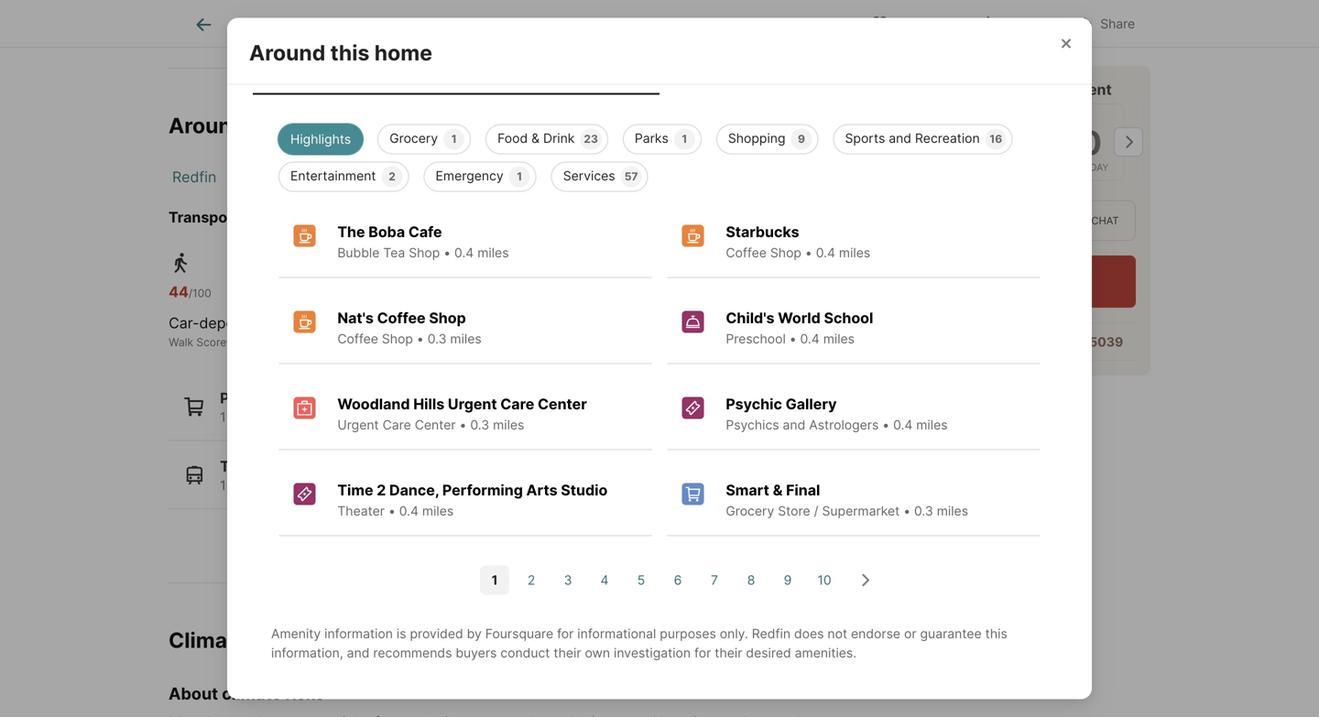 Task type: describe. For each thing, give the bounding box(es) containing it.
thursday
[[1058, 162, 1109, 173]]

• inside the psychic gallery psychics and astrologers • 0.4 miles
[[883, 417, 890, 433]]

30
[[1058, 123, 1102, 163]]

search link
[[193, 14, 273, 36]]

tea
[[383, 245, 405, 261]]

today
[[1001, 286, 1033, 299]]

conduct
[[501, 646, 550, 661]]

child's
[[726, 309, 775, 327]]

desired
[[746, 646, 791, 661]]

grocery,
[[230, 410, 280, 425]]

via
[[1038, 214, 1055, 227]]

does
[[794, 626, 824, 642]]

schools
[[555, 17, 606, 32]]

around this home element
[[249, 18, 454, 66]]

7 button
[[700, 566, 729, 595]]

final
[[786, 482, 820, 499]]

8
[[747, 573, 755, 588]]

shop right some
[[382, 331, 413, 347]]

search
[[229, 17, 273, 32]]

2 their from the left
[[715, 646, 743, 661]]

investigation
[[614, 646, 691, 661]]

transportation
[[169, 209, 276, 226]]

16
[[990, 132, 1003, 146]]

at
[[1036, 286, 1046, 299]]

the
[[337, 223, 365, 241]]

273-
[[1060, 335, 1090, 350]]

score for transit
[[369, 336, 398, 349]]

tour for tour via video chat
[[1007, 214, 1035, 227]]

los angeles link
[[341, 168, 425, 186]]

transit 150, 161, 162, 164, 165, 169, 244, 601
[[220, 458, 443, 494]]

4 button
[[590, 566, 619, 595]]

6
[[674, 573, 682, 588]]

• inside smart & final grocery store / supermarket • 0.3 miles
[[904, 504, 911, 519]]

places 1 grocery, 21 restaurants, 1 park
[[220, 390, 413, 425]]

recreation
[[915, 131, 980, 146]]

21
[[283, 410, 297, 425]]

1 horizontal spatial 9
[[798, 132, 805, 146]]

1 horizontal spatial for
[[695, 646, 711, 661]]

1 button
[[480, 566, 509, 595]]

1 horizontal spatial center
[[538, 395, 587, 413]]

shop inside the boba cafe bubble tea shop • 0.4 miles
[[409, 245, 440, 261]]

1 tab from the left
[[253, 46, 660, 91]]

information
[[324, 626, 393, 642]]

1 down food in the top of the page
[[517, 170, 522, 183]]

0 vertical spatial care
[[501, 395, 534, 413]]

169,
[[362, 478, 387, 494]]

244,
[[391, 478, 418, 494]]

5 button
[[627, 566, 656, 595]]

smart
[[726, 482, 770, 499]]

& for final
[[773, 482, 783, 499]]

amenity information is provided by foursquare for informational purposes only. redfin does not endorse or guarantee this information, and recommends buyers conduct their own investigation for their desired amenities.
[[271, 626, 1008, 661]]

available:
[[950, 286, 998, 299]]

woodland hills link
[[454, 168, 557, 186]]

woodland for woodland hills urgent care center urgent care center • 0.3 miles
[[337, 395, 410, 413]]

tour
[[1028, 266, 1057, 284]]

climate for climate
[[654, 17, 700, 32]]

entertainment
[[290, 168, 376, 184]]

sports and recreation
[[845, 131, 980, 146]]

score for dependent
[[196, 336, 226, 349]]

some transit transit score ®
[[330, 314, 418, 349]]

/
[[814, 504, 819, 519]]

provided
[[410, 626, 463, 642]]

share button
[[1059, 4, 1151, 42]]

2 vertical spatial coffee
[[337, 331, 378, 347]]

studio
[[561, 482, 608, 499]]

astrologers
[[809, 417, 879, 433]]

the boba cafe bubble tea shop • 0.4 miles
[[337, 223, 509, 261]]

park
[[386, 410, 413, 425]]

nat's coffee shop coffee shop • 0.3 miles
[[337, 309, 482, 347]]

5
[[638, 573, 645, 588]]

10 button
[[810, 566, 839, 595]]

3:30
[[1049, 286, 1072, 299]]

recommends
[[373, 646, 452, 661]]

miles inside time 2 dance, performing arts studio theater • 0.4 miles
[[422, 504, 454, 519]]

• inside child's world school preschool • 0.4 miles
[[790, 331, 797, 347]]

woodland hills
[[454, 168, 557, 186]]

8 button
[[737, 566, 766, 595]]

0 vertical spatial risks
[[253, 628, 303, 653]]

1 their from the left
[[554, 646, 581, 661]]

home inside dialog
[[375, 40, 432, 66]]

nov for 28
[[897, 110, 921, 124]]

tab list inside around this home dialog
[[249, 42, 1070, 95]]

amenities.
[[795, 646, 857, 661]]

restaurants,
[[300, 410, 373, 425]]

hills for woodland hills urgent care center urgent care center • 0.3 miles
[[413, 395, 445, 413]]

miles inside starbucks coffee shop • 0.4 miles
[[839, 245, 871, 261]]

starbucks coffee shop • 0.4 miles
[[726, 223, 871, 261]]

overview tab
[[298, 3, 403, 47]]

0 vertical spatial and
[[889, 131, 912, 146]]

1 left park
[[377, 410, 382, 425]]

some
[[330, 314, 369, 332]]

arts
[[526, 482, 558, 499]]

transportation near 22641 macfarlane dr
[[169, 209, 464, 226]]

1 vertical spatial urgent
[[337, 417, 379, 433]]

is
[[397, 626, 406, 642]]

store
[[778, 504, 811, 519]]

guarantee
[[920, 626, 982, 642]]

0 horizontal spatial this
[[250, 113, 289, 138]]

theater
[[337, 504, 385, 519]]

1 vertical spatial around
[[169, 113, 245, 138]]

climate tab
[[630, 3, 724, 47]]

0.4 inside the boba cafe bubble tea shop • 0.4 miles
[[455, 245, 474, 261]]

schedule
[[958, 266, 1024, 284]]

overview
[[322, 17, 379, 32]]

9 inside 9 button
[[784, 573, 792, 588]]

miles inside nat's coffee shop coffee shop • 0.3 miles
[[450, 331, 482, 347]]

information,
[[271, 646, 343, 661]]

• inside starbucks coffee shop • 0.4 miles
[[805, 245, 813, 261]]

informational
[[578, 626, 656, 642]]

0 vertical spatial for
[[557, 626, 574, 642]]

own
[[585, 646, 610, 661]]

parks
[[635, 131, 669, 146]]

next image
[[1114, 128, 1144, 157]]

or
[[904, 626, 917, 642]]

miles inside woodland hills urgent care center urgent care center • 0.3 miles
[[493, 417, 524, 433]]

los
[[341, 168, 365, 186]]

agent
[[1071, 81, 1112, 98]]

tour via video chat
[[1007, 214, 1119, 227]]

0.3 inside smart & final grocery store / supermarket • 0.3 miles
[[914, 504, 933, 519]]

® for transit
[[398, 336, 406, 349]]

10
[[818, 573, 832, 588]]

schedule tour next available: today at 3:30 pm
[[923, 266, 1092, 299]]

transit
[[373, 314, 418, 332]]

grocery inside smart & final grocery store / supermarket • 0.3 miles
[[726, 504, 774, 519]]

• inside woodland hills urgent care center urgent care center • 0.3 miles
[[460, 417, 467, 433]]

around inside dialog
[[249, 40, 326, 66]]

0 horizontal spatial home
[[294, 113, 352, 138]]

bubble
[[337, 245, 380, 261]]

1 vertical spatial redfin
[[172, 168, 217, 186]]

1 vertical spatial around this home
[[169, 113, 352, 138]]

buyers
[[456, 646, 497, 661]]

7
[[711, 573, 718, 588]]

hide
[[1009, 16, 1037, 32]]

0 vertical spatial redfin
[[962, 81, 1008, 98]]

gallery
[[786, 395, 837, 413]]



Task type: vqa. For each thing, say whether or not it's contained in the screenshot.


Task type: locate. For each thing, give the bounding box(es) containing it.
® for dependent
[[226, 336, 234, 349]]

0 vertical spatial grocery
[[390, 131, 438, 146]]

1 horizontal spatial urgent
[[448, 395, 497, 413]]

1 horizontal spatial this
[[330, 40, 370, 66]]

risks up the climate
[[253, 628, 303, 653]]

4
[[601, 573, 609, 588]]

this inside amenity information is provided by foursquare for informational purposes only. redfin does not endorse or guarantee this information, and recommends buyers conduct their own investigation for their desired amenities.
[[986, 626, 1008, 642]]

• up the world
[[805, 245, 813, 261]]

& inside smart & final grocery store / supermarket • 0.3 miles
[[773, 482, 783, 499]]

1 vertical spatial center
[[415, 417, 456, 433]]

nov 29
[[977, 110, 1020, 163]]

1 horizontal spatial tour
[[1007, 214, 1035, 227]]

162,
[[275, 478, 301, 494]]

redfin right a
[[962, 81, 1008, 98]]

hills right park
[[413, 395, 445, 413]]

2 left 244,
[[377, 482, 386, 499]]

0.4 down dance,
[[399, 504, 419, 519]]

shop right transit
[[429, 309, 466, 327]]

places
[[220, 390, 268, 407]]

1 vertical spatial tour
[[1007, 214, 1035, 227]]

22641
[[315, 209, 360, 226]]

1 horizontal spatial ®
[[398, 336, 406, 349]]

not
[[828, 626, 848, 642]]

1 vertical spatial grocery
[[726, 504, 774, 519]]

1 horizontal spatial climate
[[654, 17, 700, 32]]

1 vertical spatial for
[[695, 646, 711, 661]]

woodland down some transit transit score ®
[[337, 395, 410, 413]]

•
[[444, 245, 451, 261], [805, 245, 813, 261], [417, 331, 424, 347], [790, 331, 797, 347], [460, 417, 467, 433], [883, 417, 890, 433], [388, 504, 396, 519], [904, 504, 911, 519]]

2 vertical spatial 2
[[528, 573, 535, 588]]

and
[[889, 131, 912, 146], [783, 417, 806, 433], [347, 646, 370, 661]]

1 horizontal spatial hills
[[528, 168, 557, 186]]

by
[[467, 626, 482, 642]]

grocery up angeles
[[390, 131, 438, 146]]

1 horizontal spatial transit
[[330, 336, 365, 349]]

1 horizontal spatial nov
[[977, 110, 1002, 124]]

0 horizontal spatial &
[[532, 131, 540, 146]]

1 horizontal spatial redfin
[[752, 626, 791, 642]]

score inside car-dependent walk score ®
[[196, 336, 226, 349]]

• left bike
[[417, 331, 424, 347]]

score right walk
[[196, 336, 226, 349]]

0.4 inside the psychic gallery psychics and astrologers • 0.4 miles
[[893, 417, 913, 433]]

woodland down food in the top of the page
[[454, 168, 523, 186]]

tour inside list box
[[1007, 214, 1035, 227]]

around this home down overview
[[249, 40, 432, 66]]

1 up the emergency
[[451, 132, 457, 146]]

performing
[[442, 482, 523, 499]]

• down dr
[[444, 245, 451, 261]]

hills for woodland hills
[[528, 168, 557, 186]]

favorite button
[[855, 4, 960, 42]]

0.4 up school
[[816, 245, 836, 261]]

tab list
[[169, 0, 739, 47], [249, 42, 1070, 95]]

® inside some transit transit score ®
[[398, 336, 406, 349]]

for right foursquare on the left of the page
[[557, 626, 574, 642]]

1 horizontal spatial and
[[783, 417, 806, 433]]

this
[[330, 40, 370, 66], [250, 113, 289, 138], [986, 626, 1008, 642]]

schools tab
[[531, 3, 630, 47]]

tour via video chat list box
[[879, 200, 1136, 241]]

0 horizontal spatial tour
[[879, 81, 911, 98]]

2 score from the left
[[369, 336, 398, 349]]

2 horizontal spatial redfin
[[962, 81, 1008, 98]]

miles inside child's world school preschool • 0.4 miles
[[823, 331, 855, 347]]

coffee right 'nat's'
[[377, 309, 426, 327]]

climate
[[654, 17, 700, 32], [169, 628, 248, 653]]

list box
[[264, 117, 1056, 192]]

2 horizontal spatial this
[[986, 626, 1008, 642]]

/100
[[189, 287, 211, 300]]

0.4
[[455, 245, 474, 261], [816, 245, 836, 261], [800, 331, 820, 347], [893, 417, 913, 433], [399, 504, 419, 519]]

1 vertical spatial transit
[[220, 458, 270, 476]]

option
[[879, 200, 995, 241]]

0 horizontal spatial woodland
[[337, 395, 410, 413]]

• inside the boba cafe bubble tea shop • 0.4 miles
[[444, 245, 451, 261]]

urgent down bike
[[448, 395, 497, 413]]

near
[[279, 209, 312, 226]]

2 horizontal spatial 0.3
[[914, 504, 933, 519]]

& inside 'list box'
[[532, 131, 540, 146]]

california
[[246, 168, 311, 186]]

grocery down smart
[[726, 504, 774, 519]]

1 horizontal spatial woodland
[[454, 168, 523, 186]]

0 horizontal spatial climate
[[169, 628, 248, 653]]

2 left 3
[[528, 573, 535, 588]]

and right sports
[[889, 131, 912, 146]]

0.3 up performing
[[470, 417, 489, 433]]

165,
[[333, 478, 358, 494]]

and down information on the bottom of the page
[[347, 646, 370, 661]]

around this home up california link
[[169, 113, 352, 138]]

1 score from the left
[[196, 336, 226, 349]]

tour left via
[[1007, 214, 1035, 227]]

score down transit
[[369, 336, 398, 349]]

2 inside 2 button
[[528, 573, 535, 588]]

and down gallery
[[783, 417, 806, 433]]

1 vertical spatial 9
[[784, 573, 792, 588]]

0 vertical spatial 2
[[389, 170, 396, 183]]

1 vertical spatial 0.3
[[470, 417, 489, 433]]

0 vertical spatial 0.3
[[428, 331, 447, 347]]

1 horizontal spatial grocery
[[726, 504, 774, 519]]

® inside car-dependent walk score ®
[[226, 336, 234, 349]]

tour with a redfin premier agent
[[879, 81, 1112, 98]]

sports
[[845, 131, 885, 146]]

0 horizontal spatial nov
[[897, 110, 921, 124]]

0 vertical spatial home
[[375, 40, 432, 66]]

0.4 right astrologers
[[893, 417, 913, 433]]

urgent left park
[[337, 417, 379, 433]]

0 vertical spatial hills
[[528, 168, 557, 186]]

time
[[337, 482, 373, 499]]

supermarket
[[822, 504, 900, 519]]

1 horizontal spatial around
[[249, 40, 326, 66]]

0 horizontal spatial transit
[[220, 458, 270, 476]]

purposes
[[660, 626, 716, 642]]

• inside nat's coffee shop coffee shop • 0.3 miles
[[417, 331, 424, 347]]

dance,
[[389, 482, 439, 499]]

nov inside 'nov 28'
[[897, 110, 921, 124]]

2 horizontal spatial 2
[[528, 573, 535, 588]]

1 vertical spatial this
[[250, 113, 289, 138]]

0 vertical spatial this
[[330, 40, 370, 66]]

miles inside the boba cafe bubble tea shop • 0.4 miles
[[478, 245, 509, 261]]

(805) 273-5039
[[1021, 335, 1124, 350]]

2 inside 'list box'
[[389, 170, 396, 183]]

1 vertical spatial 2
[[377, 482, 386, 499]]

transit inside some transit transit score ®
[[330, 336, 365, 349]]

9 right shopping
[[798, 132, 805, 146]]

0 horizontal spatial urgent
[[337, 417, 379, 433]]

2 vertical spatial this
[[986, 626, 1008, 642]]

1 right parks
[[682, 132, 687, 146]]

nov up 16
[[977, 110, 1002, 124]]

3
[[564, 573, 572, 588]]

home up entertainment
[[294, 113, 352, 138]]

1 horizontal spatial care
[[501, 395, 534, 413]]

grocery
[[390, 131, 438, 146], [726, 504, 774, 519]]

3 score from the left
[[498, 336, 528, 349]]

macfarlane
[[364, 209, 444, 226]]

0.3 inside woodland hills urgent care center urgent care center • 0.3 miles
[[470, 417, 489, 433]]

2 horizontal spatial score
[[498, 336, 528, 349]]

0 horizontal spatial 9
[[784, 573, 792, 588]]

0.4 inside child's world school preschool • 0.4 miles
[[800, 331, 820, 347]]

tour for tour with a redfin premier agent
[[879, 81, 911, 98]]

shop down cafe
[[409, 245, 440, 261]]

hills down food & drink 23
[[528, 168, 557, 186]]

home
[[428, 17, 463, 32]]

their down only.
[[715, 646, 743, 661]]

grocery inside 'list box'
[[390, 131, 438, 146]]

angeles
[[369, 168, 425, 186]]

0 vertical spatial transit
[[330, 336, 365, 349]]

0 horizontal spatial 0.3
[[428, 331, 447, 347]]

0 horizontal spatial 2
[[377, 482, 386, 499]]

urgent
[[448, 395, 497, 413], [337, 417, 379, 433]]

2 vertical spatial 0.3
[[914, 504, 933, 519]]

® down dependent
[[226, 336, 234, 349]]

this up california link
[[250, 113, 289, 138]]

0.4 down the world
[[800, 331, 820, 347]]

0 vertical spatial around this home
[[249, 40, 432, 66]]

highlights
[[290, 132, 351, 147]]

bike
[[473, 336, 495, 349]]

1 horizontal spatial their
[[715, 646, 743, 661]]

miles inside smart & final grocery store / supermarket • 0.3 miles
[[937, 504, 969, 519]]

0.3 right supermarket
[[914, 504, 933, 519]]

1 horizontal spatial home
[[375, 40, 432, 66]]

® down transit
[[398, 336, 406, 349]]

climate
[[222, 684, 281, 704]]

0.3
[[428, 331, 447, 347], [470, 417, 489, 433], [914, 504, 933, 519]]

None button
[[890, 103, 963, 182], [971, 104, 1044, 181], [1052, 104, 1125, 181], [890, 103, 963, 182], [971, 104, 1044, 181], [1052, 104, 1125, 181]]

1 vertical spatial care
[[383, 417, 411, 433]]

list box inside around this home dialog
[[264, 117, 1056, 192]]

23
[[584, 132, 598, 146]]

care down 'bike score' at the left top
[[501, 395, 534, 413]]

28
[[897, 123, 940, 163]]

0 horizontal spatial score
[[196, 336, 226, 349]]

1 vertical spatial risks
[[285, 684, 325, 704]]

miles inside the psychic gallery psychics and astrologers • 0.4 miles
[[917, 417, 948, 433]]

• right park
[[460, 417, 467, 433]]

0 horizontal spatial their
[[554, 646, 581, 661]]

risks
[[253, 628, 303, 653], [285, 684, 325, 704]]

nov up sports and recreation
[[897, 110, 921, 124]]

& for drink
[[532, 131, 540, 146]]

woodland hills urgent care center urgent care center • 0.3 miles
[[337, 395, 587, 433]]

list box containing grocery
[[264, 117, 1056, 192]]

foursquare
[[485, 626, 554, 642]]

1 horizontal spatial 0.3
[[470, 417, 489, 433]]

transit down some
[[330, 336, 365, 349]]

redfin inside amenity information is provided by foursquare for informational purposes only. redfin does not endorse or guarantee this information, and recommends buyers conduct their own investigation for their desired amenities.
[[752, 626, 791, 642]]

2 right 'los'
[[389, 170, 396, 183]]

transit up 150,
[[220, 458, 270, 476]]

home
[[375, 40, 432, 66], [294, 113, 352, 138]]

3 button
[[553, 566, 583, 595]]

their left own
[[554, 646, 581, 661]]

home down home
[[375, 40, 432, 66]]

1 vertical spatial home
[[294, 113, 352, 138]]

chat
[[1092, 214, 1119, 227]]

9 button
[[773, 566, 803, 595]]

pm
[[1075, 286, 1092, 299]]

2 button
[[517, 566, 546, 595]]

psychics
[[726, 417, 779, 433]]

drink
[[543, 131, 575, 146]]

hills inside woodland hills urgent care center urgent care center • 0.3 miles
[[413, 395, 445, 413]]

2 tab from the left
[[660, 46, 1067, 91]]

shop inside starbucks coffee shop • 0.4 miles
[[770, 245, 802, 261]]

0.3 inside nat's coffee shop coffee shop • 0.3 miles
[[428, 331, 447, 347]]

0 vertical spatial urgent
[[448, 395, 497, 413]]

44
[[169, 283, 189, 301]]

home details tab
[[403, 3, 531, 47]]

care right restaurants,
[[383, 417, 411, 433]]

1 vertical spatial climate
[[169, 628, 248, 653]]

1 nov from the left
[[897, 110, 921, 124]]

0 vertical spatial tour
[[879, 81, 911, 98]]

0 horizontal spatial hills
[[413, 395, 445, 413]]

1 left 2 button
[[492, 573, 498, 588]]

2 horizontal spatial and
[[889, 131, 912, 146]]

9 right 8
[[784, 573, 792, 588]]

center right park
[[415, 417, 456, 433]]

climate for climate risks
[[169, 628, 248, 653]]

tab down home
[[253, 46, 660, 91]]

coffee for starbucks
[[726, 245, 767, 261]]

care
[[501, 395, 534, 413], [383, 417, 411, 433]]

44 /100
[[169, 283, 211, 301]]

child's world school preschool • 0.4 miles
[[726, 309, 874, 347]]

around up redfin link
[[169, 113, 245, 138]]

1
[[451, 132, 457, 146], [682, 132, 687, 146], [517, 170, 522, 183], [220, 410, 226, 425], [377, 410, 382, 425], [492, 573, 498, 588]]

only.
[[720, 626, 748, 642]]

tour left 'with'
[[879, 81, 911, 98]]

0 vertical spatial &
[[532, 131, 540, 146]]

1 horizontal spatial &
[[773, 482, 783, 499]]

score inside some transit transit score ®
[[369, 336, 398, 349]]

and inside amenity information is provided by foursquare for informational purposes only. redfin does not endorse or guarantee this information, and recommends buyers conduct their own investigation for their desired amenities.
[[347, 646, 370, 661]]

0 vertical spatial climate
[[654, 17, 700, 32]]

1 horizontal spatial score
[[369, 336, 398, 349]]

around this home inside dialog
[[249, 40, 432, 66]]

favorite
[[897, 16, 945, 32]]

• down the world
[[790, 331, 797, 347]]

0 vertical spatial 9
[[798, 132, 805, 146]]

redfin up desired
[[752, 626, 791, 642]]

coffee down 'nat's'
[[337, 331, 378, 347]]

5039
[[1090, 335, 1124, 350]]

1 horizontal spatial 2
[[389, 170, 396, 183]]

• down 244,
[[388, 504, 396, 519]]

for down the purposes
[[695, 646, 711, 661]]

0 horizontal spatial for
[[557, 626, 574, 642]]

• inside time 2 dance, performing arts studio theater • 0.4 miles
[[388, 504, 396, 519]]

hills
[[528, 168, 557, 186], [413, 395, 445, 413]]

0 horizontal spatial and
[[347, 646, 370, 661]]

redfin up transportation
[[172, 168, 217, 186]]

psychic gallery psychics and astrologers • 0.4 miles
[[726, 395, 948, 433]]

2 vertical spatial and
[[347, 646, 370, 661]]

9
[[798, 132, 805, 146], [784, 573, 792, 588]]

29
[[977, 123, 1020, 163]]

climate risks
[[169, 628, 303, 653]]

nov for 29
[[977, 110, 1002, 124]]

with
[[915, 81, 946, 98]]

woodland for woodland hills
[[454, 168, 523, 186]]

around down search
[[249, 40, 326, 66]]

nov inside nov 29
[[977, 110, 1002, 124]]

1 vertical spatial &
[[773, 482, 783, 499]]

1 down places
[[220, 410, 226, 425]]

coffee for nat's
[[377, 309, 426, 327]]

premier
[[1011, 81, 1067, 98]]

transit inside transit 150, 161, 162, 164, 165, 169, 244, 601
[[220, 458, 270, 476]]

0.4 down dr
[[455, 245, 474, 261]]

home details
[[428, 17, 507, 32]]

0 vertical spatial woodland
[[454, 168, 523, 186]]

2 inside time 2 dance, performing arts studio theater • 0.4 miles
[[377, 482, 386, 499]]

risks down information,
[[285, 684, 325, 704]]

0 vertical spatial center
[[538, 395, 587, 413]]

0.3 right transit
[[428, 331, 447, 347]]

score right bike
[[498, 336, 528, 349]]

2 nov from the left
[[977, 110, 1002, 124]]

0.4 inside starbucks coffee shop • 0.4 miles
[[816, 245, 836, 261]]

california link
[[246, 168, 311, 186]]

tab
[[253, 46, 660, 91], [660, 46, 1067, 91]]

climate inside 'climate' tab
[[654, 17, 700, 32]]

0 vertical spatial around
[[249, 40, 326, 66]]

nat's
[[337, 309, 374, 327]]

center up the arts
[[538, 395, 587, 413]]

1 inside button
[[492, 573, 498, 588]]

this right guarantee
[[986, 626, 1008, 642]]

about climate risks
[[169, 684, 325, 704]]

0.4 inside time 2 dance, performing arts studio theater • 0.4 miles
[[399, 504, 419, 519]]

• right supermarket
[[904, 504, 911, 519]]

• right astrologers
[[883, 417, 890, 433]]

1 vertical spatial coffee
[[377, 309, 426, 327]]

coffee inside starbucks coffee shop • 0.4 miles
[[726, 245, 767, 261]]

bike score
[[473, 336, 528, 349]]

1 ® from the left
[[226, 336, 234, 349]]

0 horizontal spatial grocery
[[390, 131, 438, 146]]

0 horizontal spatial care
[[383, 417, 411, 433]]

0 horizontal spatial redfin
[[172, 168, 217, 186]]

1 vertical spatial hills
[[413, 395, 445, 413]]

1 vertical spatial and
[[783, 417, 806, 433]]

0 horizontal spatial ®
[[226, 336, 234, 349]]

&
[[532, 131, 540, 146], [773, 482, 783, 499]]

tab list containing search
[[169, 0, 739, 47]]

this down overview
[[330, 40, 370, 66]]

around this home dialog
[[227, 18, 1092, 700]]

tab down "favorite" button
[[660, 46, 1067, 91]]

redfin
[[962, 81, 1008, 98], [172, 168, 217, 186], [752, 626, 791, 642]]

0 vertical spatial coffee
[[726, 245, 767, 261]]

coffee down starbucks
[[726, 245, 767, 261]]

car-
[[169, 314, 199, 332]]

and inside the psychic gallery psychics and astrologers • 0.4 miles
[[783, 417, 806, 433]]

2 vertical spatial redfin
[[752, 626, 791, 642]]

boba
[[369, 223, 405, 241]]

score
[[196, 336, 226, 349], [369, 336, 398, 349], [498, 336, 528, 349]]

0 horizontal spatial center
[[415, 417, 456, 433]]

woodland inside woodland hills urgent care center urgent care center • 0.3 miles
[[337, 395, 410, 413]]

& right food in the top of the page
[[532, 131, 540, 146]]

shop down starbucks
[[770, 245, 802, 261]]

1 vertical spatial woodland
[[337, 395, 410, 413]]

dr
[[448, 209, 464, 226]]

cafe
[[408, 223, 442, 241]]

2 ® from the left
[[398, 336, 406, 349]]

& left final
[[773, 482, 783, 499]]

los angeles
[[341, 168, 425, 186]]



